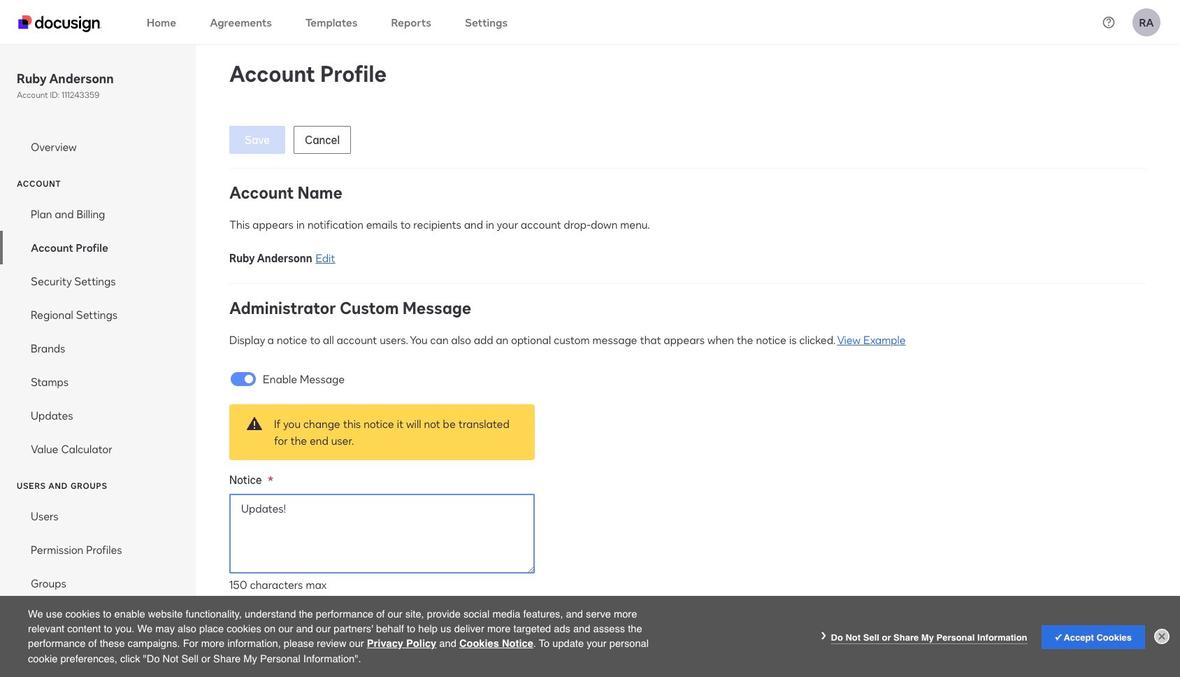 Task type: locate. For each thing, give the bounding box(es) containing it.
None text field
[[229, 494, 535, 574], [229, 632, 535, 677], [229, 494, 535, 574], [229, 632, 535, 677]]

docusign admin image
[[18, 15, 102, 32]]

alert dialog
[[0, 596, 1181, 677]]

users and groups element
[[0, 499, 196, 600]]

account element
[[0, 197, 196, 466]]



Task type: describe. For each thing, give the bounding box(es) containing it.
logo image
[[55, 655, 95, 663]]



Task type: vqa. For each thing, say whether or not it's contained in the screenshot.
text box
yes



